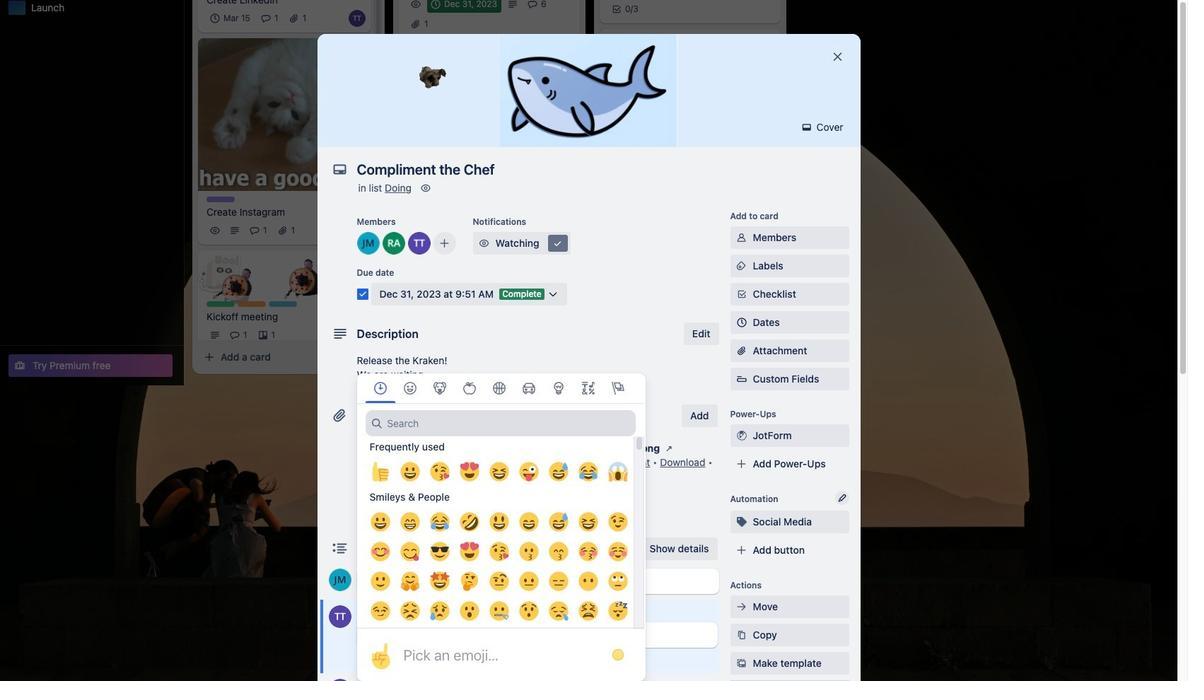 Task type: describe. For each thing, give the bounding box(es) containing it.
jeremy miller (jeremymiller198) image
[[357, 232, 380, 255]]

1 horizontal spatial terry turtle (terryturtle) image
[[408, 232, 431, 255]]

color: orange, title: none image
[[238, 301, 266, 307]]

add members to card image
[[439, 236, 450, 250]]

0 vertical spatial ruby anderson (rubyanderson7) image
[[558, 35, 575, 52]]

0 vertical spatial jeremy miller (jeremymiller198) image
[[538, 35, 555, 52]]

color: purple, title: none image
[[207, 197, 235, 202]]

color: bold red, title: "thoughts" element
[[408, 69, 436, 75]]

Mark due date as complete checkbox
[[357, 289, 368, 300]]

0 horizontal spatial ruby anderson (rubyanderson7) image
[[382, 232, 405, 255]]

https://media1.giphy.com/media/3ov9jucrjra1ggg9vu/100w.gif?cid=ad960664cgd8q560jl16i4tqsq6qk30rgh2t6st4j6ihzo35&ep=v1_stickers_search&rid=100w.gif&ct=s image
[[409, 47, 456, 94]]

color: green, title: none image
[[207, 301, 235, 307]]



Task type: locate. For each thing, give the bounding box(es) containing it.
Write a comment text field
[[357, 569, 719, 594]]

1 horizontal spatial ruby anderson (rubyanderson7) image
[[558, 35, 575, 52]]

sm image
[[419, 181, 433, 195], [735, 231, 749, 245], [477, 236, 491, 250], [551, 236, 565, 250], [662, 442, 677, 456], [448, 490, 462, 504], [735, 600, 749, 614], [735, 628, 749, 643]]

ruby anderson (rubyanderson7) image
[[558, 35, 575, 52], [382, 232, 405, 255]]

add reaction image
[[357, 652, 368, 667]]

terry turtle (terryturtle) image left add members to card image
[[408, 232, 431, 255]]

2 vertical spatial jeremy miller (jeremymiller198) image
[[329, 569, 351, 592]]

0 vertical spatial create from template… image
[[563, 130, 575, 141]]

1 vertical spatial ruby anderson (rubyanderson7) image
[[382, 232, 405, 255]]

1 vertical spatial create from template… image
[[362, 352, 374, 363]]

terry turtle (terryturtle) image
[[349, 10, 366, 27], [518, 35, 535, 52], [349, 327, 366, 344], [329, 606, 351, 628]]

jeremy miller (jeremymiller198) image
[[538, 35, 555, 52], [349, 222, 366, 239], [329, 569, 351, 592]]

color: sky, title: "sparkling" element
[[269, 301, 297, 307]]

None text field
[[350, 157, 817, 183]]

sm image
[[800, 120, 814, 134], [735, 259, 749, 273], [735, 429, 749, 443], [735, 515, 749, 529], [735, 657, 749, 671]]

1 vertical spatial jeremy miller (jeremymiller198) image
[[349, 222, 366, 239]]

create from template… image
[[563, 130, 575, 141], [362, 352, 374, 363]]

0 horizontal spatial create from template… image
[[362, 352, 374, 363]]

0 horizontal spatial terry turtle (terryturtle) image
[[329, 222, 346, 239]]

Search search field
[[365, 410, 636, 437]]

None checkbox
[[207, 10, 255, 27]]

None checkbox
[[427, 0, 502, 13]]

1 horizontal spatial create from template… image
[[563, 130, 575, 141]]

terry turtle (terryturtle) image left jeremy miller (jeremymiller198) image
[[329, 222, 346, 239]]

terry turtle (terryturtle) image
[[329, 222, 346, 239], [408, 232, 431, 255]]

mark due date as complete image
[[357, 289, 368, 300]]



Task type: vqa. For each thing, say whether or not it's contained in the screenshot.
text field
yes



